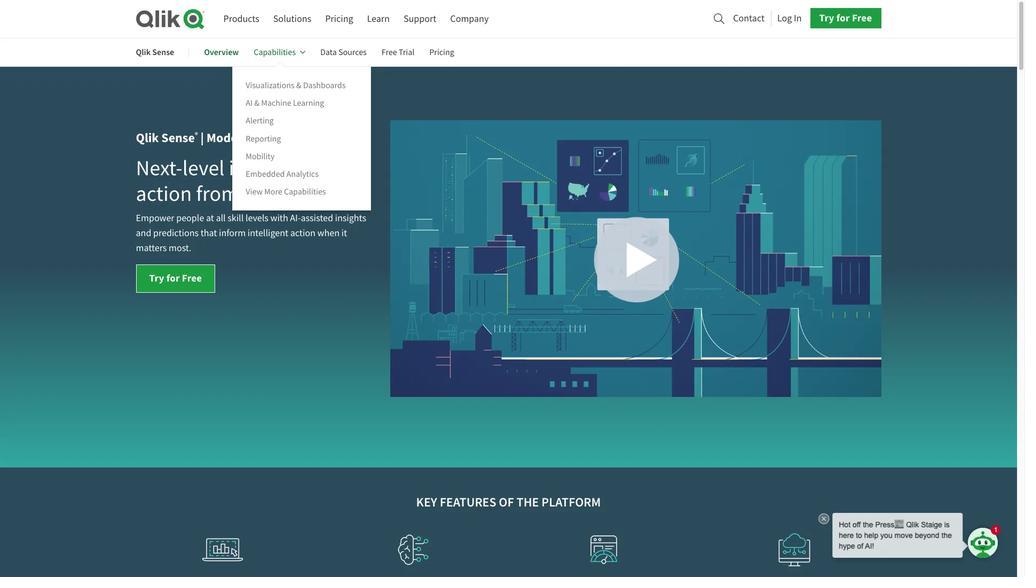 Task type: vqa. For each thing, say whether or not it's contained in the screenshot.
the bottom 'Try for Free'
yes



Task type: describe. For each thing, give the bounding box(es) containing it.
0 horizontal spatial try
[[149, 271, 164, 285]]

trial
[[399, 47, 415, 58]]

0 vertical spatial analytics
[[288, 129, 340, 146]]

0 vertical spatial and
[[294, 154, 328, 182]]

learn link
[[367, 9, 390, 29]]

try for free for the top try for free link
[[820, 11, 873, 25]]

pricing link inside qlik main element
[[326, 9, 354, 29]]

alerting link
[[246, 115, 274, 127]]

log
[[778, 12, 793, 24]]

qlik sense link
[[136, 40, 174, 65]]

it
[[342, 227, 347, 239]]

learning
[[293, 98, 324, 109]]

1 horizontal spatial pricing link
[[430, 40, 455, 65]]

capabilities link
[[254, 40, 306, 65]]

products link
[[224, 9, 260, 29]]

go to the home page. image
[[136, 9, 204, 29]]

data sources link
[[321, 40, 367, 65]]

next-
[[136, 154, 183, 182]]

free trial
[[382, 47, 415, 58]]

modern
[[207, 129, 250, 146]]

watch video: qlik sense image
[[390, 120, 882, 397]]

in
[[795, 12, 802, 24]]

more
[[265, 186, 283, 197]]

company
[[451, 13, 489, 25]]

cloud
[[253, 129, 285, 146]]

view more capabilities
[[246, 186, 326, 197]]

products
[[224, 13, 260, 25]]

company link
[[451, 9, 489, 29]]

embedded
[[246, 169, 285, 179]]

skill
[[228, 212, 244, 224]]

insights
[[335, 212, 367, 224]]

free trial link
[[382, 40, 415, 65]]

pricing for pricing link in qlik main element
[[326, 13, 354, 25]]

support
[[404, 13, 437, 25]]

ai-
[[290, 212, 301, 224]]

qlik sense
[[136, 47, 174, 58]]

mobility
[[246, 151, 275, 162]]

platform
[[542, 494, 601, 511]]

2 vertical spatial free
[[182, 271, 202, 285]]

from
[[196, 180, 239, 207]]

dashboards
[[303, 80, 346, 91]]

ai & machine learning
[[246, 98, 324, 109]]

1 vertical spatial try for free link
[[136, 265, 216, 293]]

& for ai
[[255, 98, 260, 109]]

reporting link
[[246, 133, 281, 145]]

people
[[176, 212, 204, 224]]

most.
[[169, 242, 192, 254]]

qlik sense ® | modern cloud analytics
[[136, 129, 340, 146]]

qlik main element
[[224, 8, 882, 29]]

learn
[[367, 13, 390, 25]]

key
[[417, 494, 438, 511]]

key features of the platform
[[417, 494, 601, 511]]

alerting
[[246, 116, 274, 126]]



Task type: locate. For each thing, give the bounding box(es) containing it.
1 vertical spatial and
[[136, 227, 151, 239]]

capabilities inside view more capabilities link
[[284, 186, 326, 197]]

&
[[296, 80, 302, 91], [255, 98, 260, 109]]

log in
[[778, 12, 802, 24]]

data sources
[[321, 47, 367, 58]]

all
[[216, 212, 226, 224]]

when
[[318, 227, 340, 239]]

and up 'matters' at the left top of the page
[[136, 227, 151, 239]]

sources
[[339, 47, 367, 58]]

1 vertical spatial menu bar
[[136, 40, 470, 210]]

for
[[837, 11, 851, 25], [167, 271, 180, 285]]

1 vertical spatial free
[[382, 47, 397, 58]]

for right "in"
[[837, 11, 851, 25]]

1 vertical spatial for
[[167, 271, 180, 285]]

1 horizontal spatial free
[[382, 47, 397, 58]]

for inside qlik main element
[[837, 11, 851, 25]]

sense
[[152, 47, 174, 58], [162, 129, 195, 146]]

your
[[243, 180, 284, 207]]

sense for qlik sense ® | modern cloud analytics
[[162, 129, 195, 146]]

pricing inside qlik main element
[[326, 13, 354, 25]]

0 vertical spatial qlik
[[136, 47, 151, 58]]

|
[[201, 129, 204, 146]]

1 horizontal spatial pricing
[[430, 47, 455, 58]]

1 vertical spatial pricing link
[[430, 40, 455, 65]]

data
[[288, 180, 328, 207]]

predictions
[[153, 227, 199, 239]]

menu bar containing products
[[224, 9, 489, 29]]

capabilities up the ai-
[[284, 186, 326, 197]]

ai & machine learning link
[[246, 97, 324, 109]]

contact link
[[734, 10, 765, 27]]

1 vertical spatial &
[[255, 98, 260, 109]]

0 vertical spatial action
[[136, 180, 192, 207]]

0 horizontal spatial pricing link
[[326, 9, 354, 29]]

1 vertical spatial try
[[149, 271, 164, 285]]

menu bar containing qlik sense
[[136, 40, 470, 210]]

analytics down learning
[[288, 129, 340, 146]]

view more capabilities link
[[246, 186, 326, 198]]

try for free link
[[811, 8, 882, 28], [136, 265, 216, 293]]

try for free inside qlik main element
[[820, 11, 873, 25]]

next-level insight and action from your data empower people at all skill levels with ai-assisted insights and predictions that inform intelligent action when it matters most.
[[136, 154, 367, 254]]

0 horizontal spatial try for free
[[149, 271, 202, 285]]

support link
[[404, 9, 437, 29]]

0 vertical spatial for
[[837, 11, 851, 25]]

analytics up data
[[287, 169, 319, 179]]

level
[[183, 154, 225, 182]]

1 horizontal spatial for
[[837, 11, 851, 25]]

embedded analytics
[[246, 169, 319, 179]]

1 vertical spatial try for free
[[149, 271, 202, 285]]

1 horizontal spatial try
[[820, 11, 835, 25]]

0 vertical spatial menu bar
[[224, 9, 489, 29]]

action
[[136, 180, 192, 207], [291, 227, 316, 239]]

and
[[294, 154, 328, 182], [136, 227, 151, 239]]

0 horizontal spatial free
[[182, 271, 202, 285]]

overview
[[204, 47, 239, 58]]

embedded analytics link
[[246, 168, 319, 180]]

for down most.
[[167, 271, 180, 285]]

1 horizontal spatial action
[[291, 227, 316, 239]]

try right "in"
[[820, 11, 835, 25]]

0 horizontal spatial pricing
[[326, 13, 354, 25]]

0 horizontal spatial for
[[167, 271, 180, 285]]

try for free right "in"
[[820, 11, 873, 25]]

2 horizontal spatial free
[[853, 11, 873, 25]]

free inside qlik main element
[[853, 11, 873, 25]]

with
[[271, 212, 288, 224]]

pricing for rightmost pricing link
[[430, 47, 455, 58]]

intelligent
[[248, 227, 289, 239]]

1 qlik from the top
[[136, 47, 151, 58]]

matters
[[136, 242, 167, 254]]

0 vertical spatial free
[[853, 11, 873, 25]]

capabilities
[[254, 47, 296, 58], [284, 186, 326, 197]]

log in link
[[778, 10, 802, 27]]

try for free for the bottommost try for free link
[[149, 271, 202, 285]]

empower
[[136, 212, 175, 224]]

pricing up data sources
[[326, 13, 354, 25]]

1 vertical spatial action
[[291, 227, 316, 239]]

0 vertical spatial try for free
[[820, 11, 873, 25]]

solutions
[[273, 13, 312, 25]]

that
[[201, 227, 217, 239]]

solutions link
[[273, 9, 312, 29]]

action down the ai-
[[291, 227, 316, 239]]

ai
[[246, 98, 253, 109]]

0 horizontal spatial try for free link
[[136, 265, 216, 293]]

menu bar inside qlik main element
[[224, 9, 489, 29]]

1 horizontal spatial try for free
[[820, 11, 873, 25]]

pricing link right "trial"
[[430, 40, 455, 65]]

capabilities inside capabilities link
[[254, 47, 296, 58]]

qlik for qlik sense ® | modern cloud analytics
[[136, 129, 159, 146]]

1 vertical spatial pricing
[[430, 47, 455, 58]]

reporting
[[246, 133, 281, 144]]

qlik
[[136, 47, 151, 58], [136, 129, 159, 146]]

free
[[853, 11, 873, 25], [382, 47, 397, 58], [182, 271, 202, 285]]

try for free
[[820, 11, 873, 25], [149, 271, 202, 285]]

at
[[206, 212, 214, 224]]

analytics
[[288, 129, 340, 146], [287, 169, 319, 179]]

1 horizontal spatial &
[[296, 80, 302, 91]]

0 vertical spatial sense
[[152, 47, 174, 58]]

0 horizontal spatial action
[[136, 180, 192, 207]]

try inside qlik main element
[[820, 11, 835, 25]]

try for free link right "in"
[[811, 8, 882, 28]]

1 horizontal spatial and
[[294, 154, 328, 182]]

& for visualizations
[[296, 80, 302, 91]]

pricing link
[[326, 9, 354, 29], [430, 40, 455, 65]]

visualizations & dashboards
[[246, 80, 346, 91]]

contact
[[734, 12, 765, 24]]

pricing right "trial"
[[430, 47, 455, 58]]

try for free link down most.
[[136, 265, 216, 293]]

qlik up next-
[[136, 129, 159, 146]]

capabilities up visualizations
[[254, 47, 296, 58]]

sense down go to the home page. image
[[152, 47, 174, 58]]

0 vertical spatial capabilities
[[254, 47, 296, 58]]

try
[[820, 11, 835, 25], [149, 271, 164, 285]]

features
[[440, 494, 497, 511]]

of
[[499, 494, 514, 511]]

qlik down go to the home page. image
[[136, 47, 151, 58]]

capabilities menu
[[233, 66, 372, 210]]

pricing
[[326, 13, 354, 25], [430, 47, 455, 58]]

1 vertical spatial analytics
[[287, 169, 319, 179]]

0 vertical spatial try
[[820, 11, 835, 25]]

0 vertical spatial &
[[296, 80, 302, 91]]

visualizations & dashboards link
[[246, 80, 346, 91]]

0 horizontal spatial and
[[136, 227, 151, 239]]

& up learning
[[296, 80, 302, 91]]

0 vertical spatial pricing
[[326, 13, 354, 25]]

the
[[517, 494, 539, 511]]

1 vertical spatial capabilities
[[284, 186, 326, 197]]

0 horizontal spatial &
[[255, 98, 260, 109]]

machine
[[261, 98, 292, 109]]

levels
[[246, 212, 269, 224]]

try down 'matters' at the left top of the page
[[149, 271, 164, 285]]

0 vertical spatial pricing link
[[326, 9, 354, 29]]

sense left |
[[162, 129, 195, 146]]

& right ai
[[255, 98, 260, 109]]

2 qlik from the top
[[136, 129, 159, 146]]

1 vertical spatial sense
[[162, 129, 195, 146]]

0 vertical spatial try for free link
[[811, 8, 882, 28]]

for for the bottommost try for free link
[[167, 271, 180, 285]]

sense for qlik sense
[[152, 47, 174, 58]]

insight
[[229, 154, 290, 182]]

®
[[195, 130, 198, 140]]

mobility link
[[246, 150, 275, 162]]

1 vertical spatial qlik
[[136, 129, 159, 146]]

for for the top try for free link
[[837, 11, 851, 25]]

pricing link up data sources
[[326, 9, 354, 29]]

view
[[246, 186, 263, 197]]

1 horizontal spatial try for free link
[[811, 8, 882, 28]]

action up empower at the left top of page
[[136, 180, 192, 207]]

data
[[321, 47, 337, 58]]

menu bar
[[224, 9, 489, 29], [136, 40, 470, 210]]

inform
[[219, 227, 246, 239]]

try for free down most.
[[149, 271, 202, 285]]

overview link
[[204, 40, 239, 65]]

and up view more capabilities link
[[294, 154, 328, 182]]

visualizations
[[246, 80, 295, 91]]

qlik for qlik sense
[[136, 47, 151, 58]]

assisted
[[301, 212, 333, 224]]

analytics inside capabilities menu
[[287, 169, 319, 179]]



